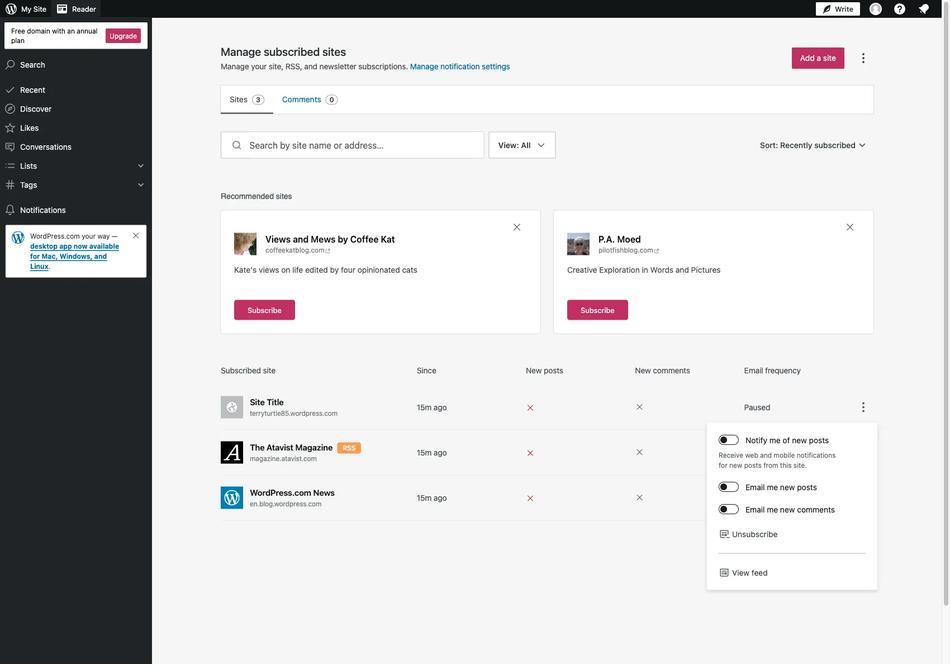 Task type: locate. For each thing, give the bounding box(es) containing it.
site title cell
[[221, 396, 413, 419]]

0 vertical spatial me
[[770, 436, 781, 445]]

1 horizontal spatial site
[[250, 397, 265, 407]]

cell for title
[[526, 401, 631, 414]]

2 vertical spatial 15m
[[417, 493, 432, 502]]

2 new from the left
[[636, 366, 651, 375]]

lists link
[[0, 156, 152, 175]]

posts up site title row
[[544, 366, 564, 375]]

0 horizontal spatial for
[[30, 253, 40, 260]]

0 horizontal spatial subscribe
[[248, 306, 282, 314]]

1 subscribe button from the left
[[234, 300, 295, 320]]

0 vertical spatial your
[[251, 62, 267, 71]]

1 vertical spatial paused cell
[[745, 447, 849, 458]]

1 vertical spatial more information image
[[636, 493, 644, 502]]

cell down site title row
[[526, 447, 631, 459]]

1 horizontal spatial site
[[824, 53, 837, 63]]

by left the four
[[330, 265, 339, 274]]

1 horizontal spatial subscribe button
[[568, 300, 629, 320]]

1 vertical spatial paused
[[745, 448, 771, 457]]

0 horizontal spatial new
[[526, 366, 542, 375]]

2 15m ago from the top
[[417, 448, 447, 457]]

recommended
[[221, 192, 274, 200]]

subscribe down creative
[[581, 306, 615, 314]]

annual
[[77, 27, 98, 35]]

keyboard_arrow_down image inside tags link
[[135, 179, 147, 190]]

terryturtle85.wordpress.com link
[[250, 409, 413, 419]]

more information image down more information icon
[[636, 493, 644, 502]]

by up the "coffeekatblog.com" link
[[338, 234, 348, 244]]

table inside manage subscribed sites "main content"
[[221, 365, 874, 521]]

1 horizontal spatial wordpress.com
[[250, 488, 311, 498]]

my site link
[[0, 0, 51, 18]]

more information image
[[636, 403, 644, 412], [636, 493, 644, 502]]

your inside manage subscribed sites manage your site, rss, and newsletter subscriptions. manage notification settings
[[251, 62, 267, 71]]

keyboard_arrow_down image for tags
[[135, 179, 147, 190]]

p.a. moed
[[599, 234, 641, 244]]

wordpress.com for news
[[250, 488, 311, 498]]

recent link
[[0, 80, 152, 99]]

1 horizontal spatial your
[[251, 62, 267, 71]]

posts inside receive web and mobile notifications for new posts from this site.
[[745, 462, 762, 469]]

me left of
[[770, 436, 781, 445]]

15m inside the wordpress.com news 'row'
[[417, 493, 432, 502]]

rss
[[343, 444, 356, 452]]

2 paused from the top
[[745, 448, 771, 457]]

linux
[[30, 263, 48, 270]]

subscriptions.
[[359, 62, 408, 71]]

the
[[250, 443, 265, 452]]

and up coffeekatblog.com
[[293, 234, 309, 244]]

subscribe button down creative
[[568, 300, 629, 320]]

email frequency
[[745, 366, 801, 375]]

time image
[[945, 43, 951, 53]]

subscribe down views
[[248, 306, 282, 314]]

views
[[259, 265, 279, 274]]

for
[[30, 253, 40, 260], [719, 462, 728, 469]]

0 vertical spatial comments
[[653, 366, 691, 375]]

from
[[764, 462, 779, 469]]

none search field inside manage subscribed sites "main content"
[[221, 132, 485, 159]]

posts
[[544, 366, 564, 375], [810, 436, 829, 445], [745, 462, 762, 469], [798, 483, 818, 492]]

me down email me new posts at the right bottom of page
[[767, 505, 779, 514]]

1 keyboard_arrow_down image from the top
[[135, 160, 147, 171]]

paused cell up notify me of new posts
[[745, 402, 849, 413]]

1 horizontal spatial subscribe
[[581, 306, 615, 314]]

the atavist magazine row
[[221, 430, 874, 476]]

site right a
[[824, 53, 837, 63]]

unsubscribe button
[[719, 529, 866, 540]]

upgrade
[[110, 32, 137, 40]]

site right subscribed
[[263, 366, 276, 375]]

2 vertical spatial 15m ago
[[417, 493, 447, 502]]

posts up notifications
[[810, 436, 829, 445]]

subscribe button down views
[[234, 300, 295, 320]]

paused cell for title
[[745, 402, 849, 413]]

1 vertical spatial wordpress.com
[[250, 488, 311, 498]]

more information image for wordpress.com news
[[636, 493, 644, 502]]

rss,
[[286, 62, 302, 71]]

and
[[304, 62, 318, 71], [293, 234, 309, 244], [94, 253, 107, 260], [676, 265, 690, 274], [761, 452, 772, 459]]

2 vertical spatial paused cell
[[745, 492, 849, 504]]

ago
[[434, 403, 447, 412], [434, 448, 447, 457], [434, 493, 447, 502]]

posts down web on the bottom of page
[[745, 462, 762, 469]]

plan
[[11, 36, 25, 44]]

table
[[221, 365, 874, 521]]

subscribe button
[[234, 300, 295, 320], [568, 300, 629, 320]]

1 vertical spatial site
[[263, 366, 276, 375]]

menu
[[221, 86, 874, 114]]

0 vertical spatial more information image
[[636, 403, 644, 412]]

moed
[[618, 234, 641, 244]]

0 vertical spatial wordpress.com
[[30, 232, 80, 240]]

paused inside the atavist magazine row
[[745, 448, 771, 457]]

3 15m from the top
[[417, 493, 432, 502]]

2 vertical spatial email
[[746, 505, 765, 514]]

15m ago inside site title row
[[417, 403, 447, 412]]

15m
[[417, 403, 432, 412], [417, 448, 432, 457], [417, 493, 432, 502]]

now
[[74, 242, 88, 250]]

1 vertical spatial email
[[746, 483, 765, 492]]

0 horizontal spatial site
[[33, 5, 46, 13]]

15m inside the atavist magazine row
[[417, 448, 432, 457]]

dismiss this recommendation image
[[512, 222, 523, 233], [845, 222, 856, 233]]

3 paused cell from the top
[[745, 492, 849, 504]]

site right my
[[33, 5, 46, 13]]

ago inside the atavist magazine row
[[434, 448, 447, 457]]

1 horizontal spatial for
[[719, 462, 728, 469]]

0
[[330, 96, 334, 104]]

dismiss this recommendation image for views and mews by coffee  kat
[[512, 222, 523, 233]]

0 horizontal spatial wordpress.com
[[30, 232, 80, 240]]

tags link
[[0, 175, 152, 194]]

me for posts
[[767, 483, 779, 492]]

subscribe
[[248, 306, 282, 314], [581, 306, 615, 314]]

15m ago inside the atavist magazine row
[[417, 448, 447, 457]]

more information image inside the wordpress.com news 'row'
[[636, 493, 644, 502]]

paused down notify
[[745, 448, 771, 457]]

ago inside the wordpress.com news 'row'
[[434, 493, 447, 502]]

1 15m from the top
[[417, 403, 432, 412]]

for down receive
[[719, 462, 728, 469]]

magazine
[[296, 443, 333, 452]]

1 ago from the top
[[434, 403, 447, 412]]

paused inside the wordpress.com news 'row'
[[745, 493, 771, 502]]

views and mews by coffee  kat link
[[266, 233, 395, 245]]

15m ago inside the wordpress.com news 'row'
[[417, 493, 447, 502]]

1 dismiss this recommendation image from the left
[[512, 222, 523, 233]]

more information image
[[636, 448, 644, 457]]

wordpress.com inside wordpress.com news en.blog.wordpress.com
[[250, 488, 311, 498]]

sort:
[[761, 140, 779, 150]]

for up linux
[[30, 253, 40, 260]]

and right words
[[676, 265, 690, 274]]

1 vertical spatial site
[[250, 397, 265, 407]]

2 subscribe button from the left
[[568, 300, 629, 320]]

0 horizontal spatial comments
[[653, 366, 691, 375]]

cats
[[402, 265, 418, 274]]

tags
[[20, 180, 37, 189]]

1 15m ago from the top
[[417, 403, 447, 412]]

email
[[745, 366, 764, 375], [746, 483, 765, 492], [746, 505, 765, 514]]

me down from
[[767, 483, 779, 492]]

wordpress.com
[[30, 232, 80, 240], [250, 488, 311, 498]]

receive web and mobile notifications for new posts from this site.
[[719, 452, 836, 469]]

1 vertical spatial for
[[719, 462, 728, 469]]

menu inside manage subscribed sites "main content"
[[221, 86, 874, 114]]

3 15m ago from the top
[[417, 493, 447, 502]]

email inside "column header"
[[745, 366, 764, 375]]

0 vertical spatial keyboard_arrow_down image
[[135, 160, 147, 171]]

1 paused cell from the top
[[745, 402, 849, 413]]

and down available
[[94, 253, 107, 260]]

1 vertical spatial your
[[82, 232, 96, 240]]

None search field
[[221, 132, 485, 159]]

new posts column header
[[526, 365, 631, 376]]

wordpress.com news link
[[250, 487, 413, 499]]

your up now
[[82, 232, 96, 240]]

manage
[[221, 45, 261, 58], [221, 62, 249, 71], [410, 62, 439, 71]]

0 horizontal spatial your
[[82, 232, 96, 240]]

paused up notify
[[745, 403, 771, 412]]

3 cell from the top
[[526, 492, 631, 504]]

view: all button
[[489, 132, 556, 248]]

new
[[526, 366, 542, 375], [636, 366, 651, 375]]

0 horizontal spatial dismiss this recommendation image
[[512, 222, 523, 233]]

paused cell
[[745, 402, 849, 413], [745, 447, 849, 458], [745, 492, 849, 504]]

15m inside site title row
[[417, 403, 432, 412]]

0 vertical spatial email
[[745, 366, 764, 375]]

1 vertical spatial 15m ago
[[417, 448, 447, 457]]

cell down 'new posts' column header at the bottom
[[526, 401, 631, 414]]

paused cell for news
[[745, 492, 849, 504]]

edited
[[305, 265, 328, 274]]

paused cell up site.
[[745, 447, 849, 458]]

2 vertical spatial cell
[[526, 492, 631, 504]]

0 vertical spatial paused cell
[[745, 402, 849, 413]]

1 more information image from the top
[[636, 403, 644, 412]]

1 vertical spatial by
[[330, 265, 339, 274]]

wordpress.com up en.blog.wordpress.com
[[250, 488, 311, 498]]

keyboard_arrow_down image inside lists link
[[135, 160, 147, 171]]

1 cell from the top
[[526, 401, 631, 414]]

row
[[221, 365, 874, 385]]

1 horizontal spatial comments
[[798, 505, 836, 514]]

new inside receive web and mobile notifications for new posts from this site.
[[730, 462, 743, 469]]

the atavist magazine
[[250, 443, 333, 452]]

news
[[313, 488, 335, 498]]

your
[[251, 62, 267, 71], [82, 232, 96, 240]]

discover
[[20, 104, 52, 113]]

views
[[266, 234, 291, 244]]

1 vertical spatial 15m
[[417, 448, 432, 457]]

kate's views on life edited by four opinionated cats
[[234, 265, 418, 274]]

0 vertical spatial 15m
[[417, 403, 432, 412]]

new down receive
[[730, 462, 743, 469]]

keyboard_arrow_down image
[[135, 160, 147, 171], [135, 179, 147, 190]]

more image
[[857, 51, 871, 65]]

kat
[[381, 234, 395, 244]]

and down subscribed sites
[[304, 62, 318, 71]]

site title link
[[250, 396, 413, 409]]

comments
[[282, 95, 321, 104]]

1 horizontal spatial new
[[636, 366, 651, 375]]

and up from
[[761, 452, 772, 459]]

1 vertical spatial ago
[[434, 448, 447, 457]]

new right of
[[793, 436, 807, 445]]

0 vertical spatial cell
[[526, 401, 631, 414]]

paused down email me new posts at the right bottom of page
[[745, 493, 771, 502]]

email for email frequency
[[745, 366, 764, 375]]

2 dismiss this recommendation image from the left
[[845, 222, 856, 233]]

0 vertical spatial site
[[824, 53, 837, 63]]

pilotfishblog.com
[[599, 246, 654, 254]]

2 vertical spatial ago
[[434, 493, 447, 502]]

1 vertical spatial me
[[767, 483, 779, 492]]

desktop
[[30, 242, 58, 250]]

notify me of new posts
[[746, 436, 829, 445]]

cell for news
[[526, 492, 631, 504]]

ago inside site title row
[[434, 403, 447, 412]]

your inside 'wordpress.com your way — desktop app now available for mac, windows, and linux'
[[82, 232, 96, 240]]

wordpress.com inside 'wordpress.com your way — desktop app now available for mac, windows, and linux'
[[30, 232, 80, 240]]

and inside receive web and mobile notifications for new posts from this site.
[[761, 452, 772, 459]]

15m ago for title
[[417, 403, 447, 412]]

site left title
[[250, 397, 265, 407]]

wordpress.com up "app"
[[30, 232, 80, 240]]

15m for title
[[417, 403, 432, 412]]

paused cell up the "email me new comments"
[[745, 492, 849, 504]]

0 vertical spatial ago
[[434, 403, 447, 412]]

1 horizontal spatial dismiss this recommendation image
[[845, 222, 856, 233]]

1 vertical spatial comments
[[798, 505, 836, 514]]

email up unsubscribe
[[746, 505, 765, 514]]

subscribe button for p.a.
[[568, 300, 629, 320]]

1 vertical spatial keyboard_arrow_down image
[[135, 179, 147, 190]]

menu containing sites
[[221, 86, 874, 114]]

four
[[341, 265, 356, 274]]

paused cell inside the wordpress.com news 'row'
[[745, 492, 849, 504]]

Search search field
[[250, 132, 484, 158]]

table containing site title
[[221, 365, 874, 521]]

more information image down new comments
[[636, 403, 644, 412]]

0 vertical spatial for
[[30, 253, 40, 260]]

2 keyboard_arrow_down image from the top
[[135, 179, 147, 190]]

2 more information image from the top
[[636, 493, 644, 502]]

cell down the atavist magazine row
[[526, 492, 631, 504]]

coffeekatblog.com
[[266, 246, 325, 254]]

0 horizontal spatial site
[[263, 366, 276, 375]]

ago for news
[[434, 493, 447, 502]]

with
[[52, 27, 65, 35]]

1 subscribe from the left
[[248, 306, 282, 314]]

cell
[[526, 401, 631, 414], [526, 447, 631, 459], [526, 492, 631, 504]]

1 vertical spatial cell
[[526, 447, 631, 459]]

email for email me new comments
[[746, 505, 765, 514]]

3 ago from the top
[[434, 493, 447, 502]]

2 15m from the top
[[417, 448, 432, 457]]

site
[[33, 5, 46, 13], [250, 397, 265, 407]]

15m ago
[[417, 403, 447, 412], [417, 448, 447, 457], [417, 493, 447, 502]]

site inside site title terryturtle85.wordpress.com
[[250, 397, 265, 407]]

email left frequency
[[745, 366, 764, 375]]

your left site,
[[251, 62, 267, 71]]

new for new posts
[[526, 366, 542, 375]]

new
[[793, 436, 807, 445], [730, 462, 743, 469], [781, 483, 796, 492], [781, 505, 796, 514]]

2 vertical spatial me
[[767, 505, 779, 514]]

2 ago from the top
[[434, 448, 447, 457]]

2 subscribe from the left
[[581, 306, 615, 314]]

0 vertical spatial paused
[[745, 403, 771, 412]]

reader
[[72, 5, 96, 13]]

2 vertical spatial paused
[[745, 493, 771, 502]]

.
[[48, 263, 50, 270]]

1 new from the left
[[526, 366, 542, 375]]

view feed
[[733, 568, 768, 577]]

email for email me new posts
[[746, 483, 765, 492]]

3 paused from the top
[[745, 493, 771, 502]]

0 vertical spatial 15m ago
[[417, 403, 447, 412]]

paused inside site title row
[[745, 403, 771, 412]]

email down from
[[746, 483, 765, 492]]

dismiss this recommendation image for p.a. moed
[[845, 222, 856, 233]]

an
[[67, 27, 75, 35]]

1 paused from the top
[[745, 403, 771, 412]]

sort: recently subscribed
[[761, 140, 856, 150]]

email me new comments
[[746, 505, 836, 514]]

email frequency column header
[[745, 365, 849, 376]]

0 horizontal spatial subscribe button
[[234, 300, 295, 320]]



Task type: vqa. For each thing, say whether or not it's contained in the screenshot.
en.blog.wordpress.com LINK
yes



Task type: describe. For each thing, give the bounding box(es) containing it.
subscribe button for views
[[234, 300, 295, 320]]

windows,
[[60, 253, 93, 260]]

sites
[[230, 95, 248, 104]]

free domain with an annual plan
[[11, 27, 98, 44]]

new for new comments
[[636, 366, 651, 375]]

my profile image
[[870, 3, 882, 15]]

—
[[112, 232, 118, 240]]

creative exploration in words and pictures
[[568, 265, 721, 274]]

lists
[[20, 161, 37, 170]]

add
[[801, 53, 815, 63]]

for inside receive web and mobile notifications for new posts from this site.
[[719, 462, 728, 469]]

my site
[[21, 5, 46, 13]]

more actions image
[[857, 401, 871, 414]]

en.blog.wordpress.com
[[250, 500, 322, 508]]

subscribed
[[221, 366, 261, 375]]

conversations
[[20, 142, 72, 151]]

more information image for site title
[[636, 403, 644, 412]]

since
[[417, 366, 437, 375]]

write link
[[816, 0, 861, 18]]

coffee
[[351, 234, 379, 244]]

web
[[746, 452, 759, 459]]

row containing subscribed site
[[221, 365, 874, 385]]

subscribe for p.a. moed
[[581, 306, 615, 314]]

0 vertical spatial site
[[33, 5, 46, 13]]

p.a.
[[599, 234, 615, 244]]

atavist
[[267, 443, 294, 452]]

kate's
[[234, 265, 257, 274]]

wordpress.com news row
[[221, 476, 874, 521]]

ago for title
[[434, 403, 447, 412]]

the atavist magazine image
[[221, 442, 243, 464]]

new down email me new posts at the right bottom of page
[[781, 505, 796, 514]]

wordpress.com news cell
[[221, 487, 413, 509]]

pilotfishblog.com link
[[599, 245, 662, 255]]

and inside manage subscribed sites manage your site, rss, and newsletter subscriptions. manage notification settings
[[304, 62, 318, 71]]

wordpress.com for your
[[30, 232, 80, 240]]

recently
[[781, 140, 813, 150]]

subscribed site
[[221, 366, 276, 375]]

on
[[281, 265, 290, 274]]

of
[[783, 436, 790, 445]]

words
[[651, 265, 674, 274]]

paused for news
[[745, 493, 771, 502]]

write
[[835, 5, 854, 13]]

conversations link
[[0, 137, 152, 156]]

view feed link
[[719, 567, 866, 579]]

available
[[89, 242, 119, 250]]

notifications
[[20, 205, 66, 215]]

magazine.atavist.com link
[[250, 454, 413, 464]]

0 vertical spatial by
[[338, 234, 348, 244]]

unsubscribe
[[733, 530, 778, 539]]

paused for title
[[745, 403, 771, 412]]

me for new
[[770, 436, 781, 445]]

wordpress.com your way — desktop app now available for mac, windows, and linux
[[30, 232, 119, 270]]

add a site button
[[792, 48, 845, 69]]

new down this
[[781, 483, 796, 492]]

subscribed site column header
[[221, 365, 413, 376]]

and inside 'wordpress.com your way — desktop app now available for mac, windows, and linux'
[[94, 253, 107, 260]]

title
[[267, 397, 284, 407]]

receive
[[719, 452, 744, 459]]

mews
[[311, 234, 336, 244]]

subscribe for views and mews by coffee  kat
[[248, 306, 282, 314]]

site,
[[269, 62, 284, 71]]

free
[[11, 27, 25, 35]]

likes link
[[0, 118, 152, 137]]

keyboard_arrow_down image for lists
[[135, 160, 147, 171]]

2 paused cell from the top
[[745, 447, 849, 458]]

site title row
[[221, 385, 874, 430]]

me for comments
[[767, 505, 779, 514]]

posts down site.
[[798, 483, 818, 492]]

3
[[256, 96, 260, 104]]

posts inside column header
[[544, 366, 564, 375]]

likes
[[20, 123, 39, 132]]

notification settings
[[441, 62, 510, 71]]

15m for news
[[417, 493, 432, 502]]

newsletter
[[320, 62, 357, 71]]

search link
[[0, 55, 152, 74]]

view
[[733, 568, 750, 577]]

manage notification settings link
[[410, 62, 510, 71]]

new comments column header
[[636, 365, 740, 376]]

in
[[642, 265, 649, 274]]

site inside "button"
[[824, 53, 837, 63]]

dismiss image
[[131, 231, 140, 240]]

creative
[[568, 265, 598, 274]]

comments inside "new comments" column header
[[653, 366, 691, 375]]

view:
[[499, 140, 519, 150]]

manage subscribed sites main content
[[203, 44, 892, 664]]

notify
[[746, 436, 768, 445]]

views and mews by coffee  kat
[[266, 234, 395, 244]]

2 cell from the top
[[526, 447, 631, 459]]

site inside column header
[[263, 366, 276, 375]]

mobile
[[774, 452, 795, 459]]

discover link
[[0, 99, 152, 118]]

p.a. moed link
[[599, 233, 641, 245]]

manage your notifications image
[[918, 2, 931, 16]]

exploration
[[600, 265, 640, 274]]

notifications
[[797, 452, 836, 459]]

sort: recently subscribed button
[[756, 135, 874, 155]]

sites
[[276, 192, 292, 200]]

terryturtle85.wordpress.com
[[250, 410, 338, 417]]

recent
[[20, 85, 45, 94]]

manage subscribed sites manage your site, rss, and newsletter subscriptions. manage notification settings
[[221, 45, 510, 71]]

wordpress.com news image
[[221, 487, 243, 509]]

email me new posts
[[746, 483, 818, 492]]

way
[[98, 232, 110, 240]]

feed
[[752, 568, 768, 577]]

since column header
[[417, 365, 522, 376]]

notifications link
[[0, 201, 152, 220]]

subscribed sites
[[264, 45, 346, 58]]

frequency
[[766, 366, 801, 375]]

for inside 'wordpress.com your way — desktop app now available for mac, windows, and linux'
[[30, 253, 40, 260]]

view: all
[[499, 140, 531, 150]]

15m ago for news
[[417, 493, 447, 502]]

subscribed
[[815, 140, 856, 150]]

opinionated
[[358, 265, 400, 274]]

the atavist magazine cell
[[221, 442, 413, 464]]

app
[[59, 242, 72, 250]]

help image
[[894, 2, 907, 16]]

magazine.atavist.com
[[250, 455, 317, 463]]



